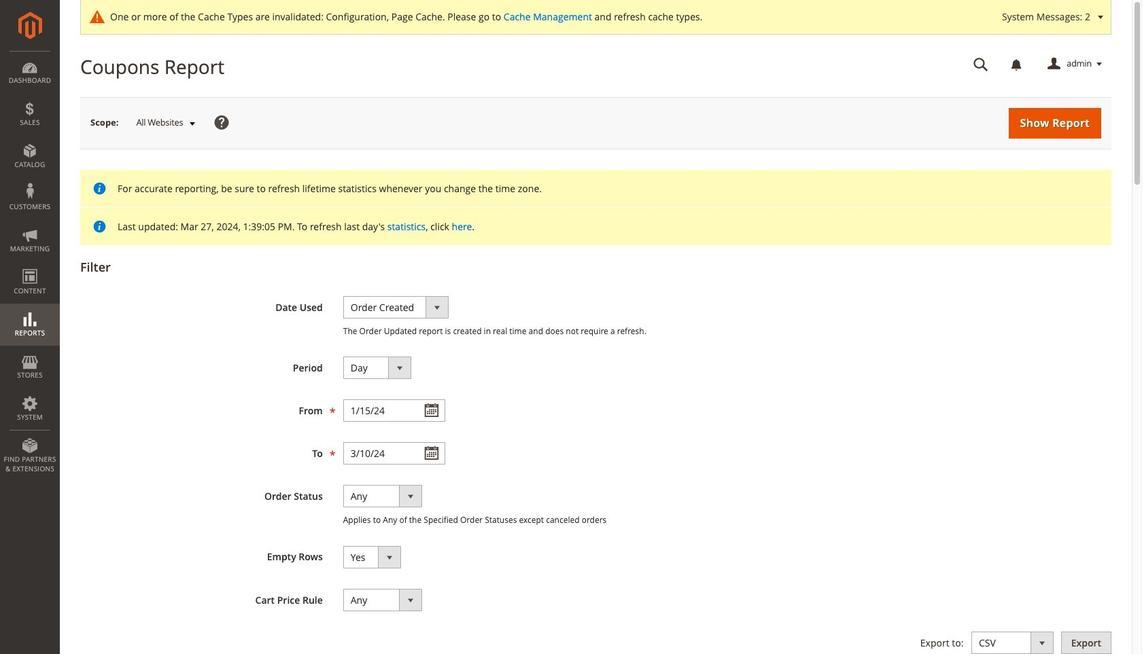 Task type: vqa. For each thing, say whether or not it's contained in the screenshot.
Magento Admin Panel ICON
yes



Task type: describe. For each thing, give the bounding box(es) containing it.
magento admin panel image
[[18, 12, 42, 39]]



Task type: locate. For each thing, give the bounding box(es) containing it.
menu bar
[[0, 51, 60, 481]]

None text field
[[343, 443, 445, 465]]

None text field
[[964, 52, 998, 76], [343, 400, 445, 423], [964, 52, 998, 76], [343, 400, 445, 423]]



